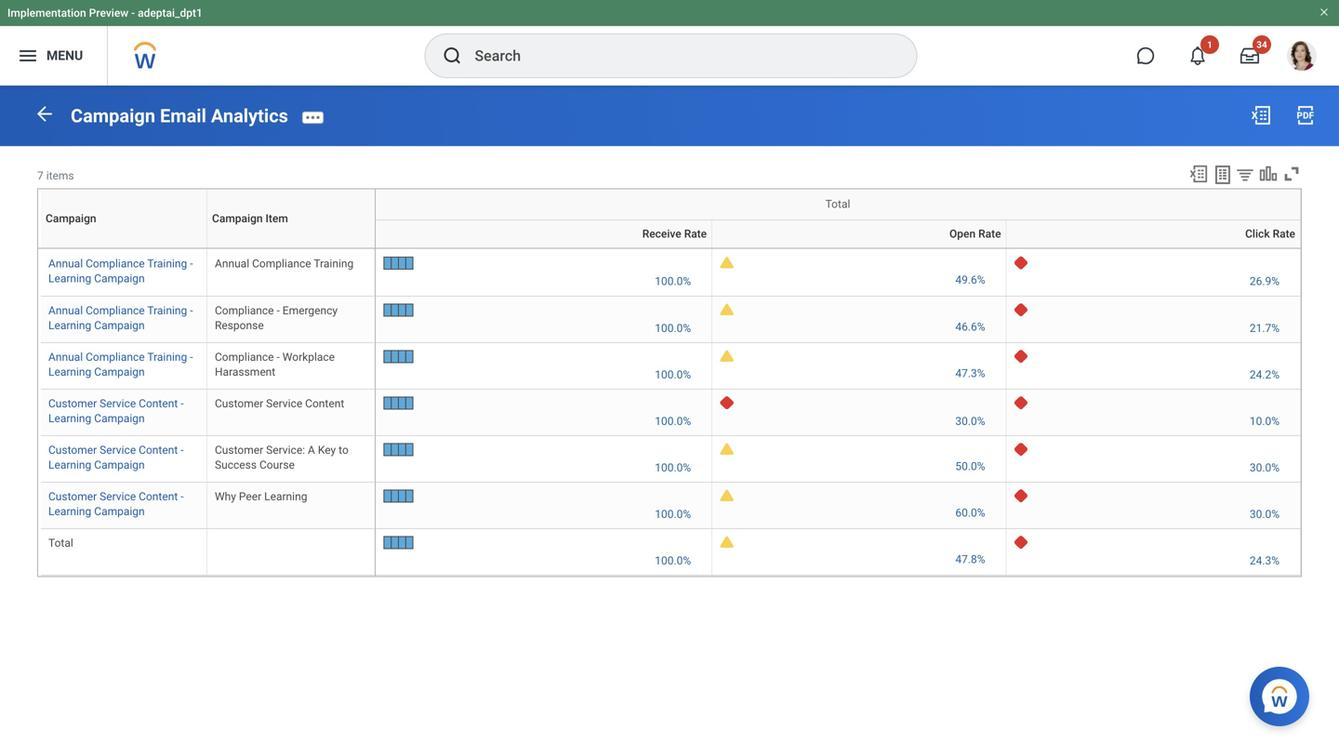 Task type: locate. For each thing, give the bounding box(es) containing it.
customer inside customer service: a key to success course
[[215, 444, 263, 457]]

2 vertical spatial customer service content - learning campaign link
[[48, 486, 184, 518]]

1 vertical spatial export to excel image
[[1189, 164, 1209, 184]]

30.0% up the 24.3%
[[1250, 508, 1280, 521]]

to
[[339, 444, 349, 457]]

item up campaign item button
[[266, 212, 288, 225]]

campaign
[[71, 105, 155, 127], [46, 212, 96, 225], [212, 212, 263, 225], [121, 248, 125, 249], [288, 248, 292, 249], [94, 272, 145, 285], [94, 319, 145, 332], [94, 366, 145, 379], [94, 412, 145, 425], [94, 459, 145, 472], [94, 505, 145, 518]]

30.0% down the 10.0% button
[[1250, 461, 1280, 474]]

0 vertical spatial click
[[1246, 228, 1270, 241]]

export to excel image left export to worksheets image
[[1189, 164, 1209, 184]]

compliance for 1st 'annual compliance training - learning campaign' link from the bottom
[[86, 351, 145, 364]]

1 vertical spatial customer service content - learning campaign link
[[48, 440, 184, 472]]

row element containing campaign
[[40, 189, 379, 248]]

export to excel image
[[1250, 104, 1273, 127], [1189, 164, 1209, 184]]

service
[[100, 397, 136, 410], [266, 397, 303, 410], [100, 444, 136, 457], [100, 490, 136, 503]]

6 100.0% button from the top
[[655, 507, 694, 522]]

3 100.0% button from the top
[[655, 367, 694, 382]]

1 horizontal spatial open
[[950, 228, 976, 241]]

100.0% button
[[655, 274, 694, 289], [655, 321, 694, 336], [655, 367, 694, 382], [655, 414, 694, 429], [655, 461, 694, 475], [655, 507, 694, 522], [655, 554, 694, 569]]

3 customer service content - learning campaign from the top
[[48, 490, 184, 518]]

47.3% button
[[956, 366, 989, 381]]

7 items
[[37, 170, 74, 183]]

24.3%
[[1250, 554, 1280, 567]]

customer service content - learning campaign link for customer service content
[[48, 393, 184, 425]]

annual
[[48, 257, 83, 270], [215, 257, 249, 270], [48, 304, 83, 317], [48, 351, 83, 364]]

100.0% for 50.0%
[[655, 461, 691, 474]]

campaign email analytics
[[71, 105, 288, 127]]

notifications large image
[[1189, 47, 1208, 65]]

7 100.0% from the top
[[655, 554, 691, 568]]

2 vertical spatial annual compliance training - learning campaign
[[48, 351, 193, 379]]

annual compliance training - learning campaign link for compliance
[[48, 300, 193, 332]]

100.0%
[[655, 275, 691, 288], [655, 322, 691, 335], [655, 368, 691, 381], [655, 415, 691, 428], [655, 461, 691, 474], [655, 508, 691, 521], [655, 554, 691, 568]]

customer service content - learning campaign for customer service content
[[48, 397, 184, 425]]

0 vertical spatial export to excel image
[[1250, 104, 1273, 127]]

47.3%
[[956, 367, 986, 380]]

item
[[266, 212, 288, 225], [292, 248, 294, 249]]

1 vertical spatial customer service content - learning campaign
[[48, 444, 184, 472]]

2 vertical spatial customer service content - learning campaign
[[48, 490, 184, 518]]

4 100.0% button from the top
[[655, 414, 694, 429]]

2 vertical spatial 30.0% button
[[1250, 507, 1283, 522]]

30.0% up 50.0%
[[956, 415, 986, 428]]

justify image
[[17, 45, 39, 67]]

1 customer service content - learning campaign link from the top
[[48, 393, 184, 425]]

annual for 1st 'annual compliance training - learning campaign' link from the bottom
[[48, 351, 83, 364]]

annual compliance training element
[[215, 253, 354, 270]]

0 vertical spatial open
[[950, 228, 976, 241]]

30.0% button up the 24.3%
[[1250, 507, 1283, 522]]

0 horizontal spatial item
[[266, 212, 288, 225]]

30.0% button
[[956, 414, 989, 429], [1250, 460, 1283, 475], [1250, 507, 1283, 522]]

campaign item button
[[288, 248, 294, 249]]

30.0% button down the 10.0% button
[[1250, 460, 1283, 475]]

email
[[160, 105, 206, 127]]

open rate
[[950, 228, 1002, 241]]

customer
[[48, 397, 97, 410], [215, 397, 263, 410], [48, 444, 97, 457], [215, 444, 263, 457], [48, 490, 97, 503]]

customer service content - learning campaign link
[[48, 393, 184, 425], [48, 440, 184, 472], [48, 486, 184, 518]]

annual for the annual compliance training element
[[215, 257, 249, 270]]

harassment
[[215, 366, 276, 379]]

0 vertical spatial 30.0%
[[956, 415, 986, 428]]

24.2% button
[[1250, 367, 1283, 382]]

customer service content - learning campaign
[[48, 397, 184, 425], [48, 444, 184, 472], [48, 490, 184, 518]]

24.3% button
[[1250, 553, 1283, 568]]

annual compliance training - learning campaign for annual
[[48, 257, 193, 285]]

receive rate
[[643, 228, 707, 241]]

46.6%
[[956, 321, 986, 334]]

learning
[[48, 272, 91, 285], [48, 319, 91, 332], [48, 366, 91, 379], [48, 412, 91, 425], [48, 459, 91, 472], [264, 490, 307, 503], [48, 505, 91, 518]]

annual compliance training - learning campaign for compliance
[[48, 304, 193, 332]]

customer for customer service content element
[[215, 397, 263, 410]]

training for 'annual compliance training - learning campaign' link associated with compliance
[[147, 304, 187, 317]]

30.0% button up 50.0%
[[956, 414, 989, 429]]

2 100.0% from the top
[[655, 322, 691, 335]]

49.6%
[[956, 274, 986, 287]]

1 vertical spatial click
[[1153, 248, 1155, 249]]

1 100.0% from the top
[[655, 275, 691, 288]]

7
[[37, 170, 43, 183]]

content
[[139, 397, 178, 410], [305, 397, 344, 410], [139, 444, 178, 457], [139, 490, 178, 503]]

customer service content - learning campaign link for why peer learning
[[48, 486, 184, 518]]

1 vertical spatial open
[[859, 248, 861, 249]]

0 vertical spatial 30.0% button
[[956, 414, 989, 429]]

100.0% button for 47.8%
[[655, 554, 694, 569]]

1 vertical spatial receive
[[542, 248, 545, 249]]

7 100.0% button from the top
[[655, 554, 694, 569]]

close environment banner image
[[1319, 7, 1330, 18]]

- inside compliance - emergency response
[[277, 304, 280, 317]]

0 vertical spatial customer service content - learning campaign link
[[48, 393, 184, 425]]

compliance
[[86, 257, 145, 270], [252, 257, 311, 270], [86, 304, 145, 317], [215, 304, 274, 317], [86, 351, 145, 364], [215, 351, 274, 364]]

1 customer service content - learning campaign from the top
[[48, 397, 184, 425]]

1 100.0% button from the top
[[655, 274, 694, 289]]

26.9%
[[1250, 275, 1280, 288]]

why peer learning element
[[215, 486, 307, 503]]

annual compliance training - learning campaign link for annual
[[48, 253, 193, 285]]

annual for 'annual compliance training - learning campaign' link associated with compliance
[[48, 304, 83, 317]]

total element
[[48, 533, 73, 550]]

row element up total - receive rate total - open rate total - click rate
[[376, 220, 1301, 248]]

1 annual compliance training - learning campaign link from the top
[[48, 253, 193, 285]]

1 vertical spatial item
[[292, 248, 294, 249]]

100.0% button for 46.6%
[[655, 321, 694, 336]]

100.0% for 47.3%
[[655, 368, 691, 381]]

30.0% for 50.0%
[[1250, 461, 1280, 474]]

total - click rate column header
[[1007, 248, 1301, 250]]

row element
[[40, 189, 379, 248], [376, 220, 1301, 248]]

toolbar
[[1181, 164, 1302, 188]]

6 100.0% from the top
[[655, 508, 691, 521]]

export to excel image left view printable version (pdf) icon
[[1250, 104, 1273, 127]]

row element up campaign campaign item
[[40, 189, 379, 248]]

0 vertical spatial item
[[266, 212, 288, 225]]

2 annual compliance training - learning campaign from the top
[[48, 304, 193, 332]]

1 annual compliance training - learning campaign from the top
[[48, 257, 193, 285]]

1 vertical spatial annual compliance training - learning campaign
[[48, 304, 193, 332]]

success
[[215, 459, 257, 472]]

3 customer service content - learning campaign link from the top
[[48, 486, 184, 518]]

2 annual compliance training - learning campaign link from the top
[[48, 300, 193, 332]]

4 100.0% from the top
[[655, 415, 691, 428]]

fullscreen image
[[1282, 164, 1302, 184]]

1 vertical spatial annual compliance training - learning campaign link
[[48, 300, 193, 332]]

training
[[147, 257, 187, 270], [314, 257, 354, 270], [147, 304, 187, 317], [147, 351, 187, 364]]

click rate
[[1246, 228, 1296, 241]]

total - receive rate total - open rate total - click rate
[[539, 248, 1157, 249]]

export to excel image for export to worksheets image
[[1189, 164, 1209, 184]]

annual compliance training
[[215, 257, 354, 270]]

0 vertical spatial annual compliance training - learning campaign
[[48, 257, 193, 285]]

preview
[[89, 7, 129, 20]]

34 button
[[1230, 35, 1272, 76]]

10.0% button
[[1250, 414, 1283, 429]]

0 horizontal spatial export to excel image
[[1189, 164, 1209, 184]]

peer
[[239, 490, 262, 503]]

2 100.0% button from the top
[[655, 321, 694, 336]]

annual compliance training - learning campaign link
[[48, 253, 193, 285], [48, 300, 193, 332], [48, 347, 193, 379]]

3 100.0% from the top
[[655, 368, 691, 381]]

total - open rate column header
[[712, 248, 1007, 250]]

0 horizontal spatial open
[[859, 248, 861, 249]]

item up the annual compliance training element
[[292, 248, 294, 249]]

50.0% button
[[956, 459, 989, 474]]

1 vertical spatial 30.0%
[[1250, 461, 1280, 474]]

26.9% button
[[1250, 274, 1283, 289]]

2 vertical spatial 30.0%
[[1250, 508, 1280, 521]]

toolbar inside "campaign email analytics" main content
[[1181, 164, 1302, 188]]

campaign email analytics link
[[71, 105, 288, 127]]

1 horizontal spatial receive
[[643, 228, 682, 241]]

1 vertical spatial 30.0% button
[[1250, 460, 1283, 475]]

a
[[308, 444, 315, 457]]

implementation preview -   adeptai_dpt1
[[7, 7, 203, 20]]

customer service: a key to success course
[[215, 444, 349, 472]]

customer for customer service: a key to success course element
[[215, 444, 263, 457]]

1 horizontal spatial export to excel image
[[1250, 104, 1273, 127]]

training for the annual compliance training element
[[314, 257, 354, 270]]

customer service: a key to success course element
[[215, 440, 349, 472]]

rate
[[684, 228, 707, 241], [979, 228, 1002, 241], [1273, 228, 1296, 241], [546, 248, 547, 249], [861, 248, 863, 249], [1155, 248, 1157, 249]]

60.0%
[[956, 507, 986, 520]]

0 vertical spatial receive
[[643, 228, 682, 241]]

click
[[1246, 228, 1270, 241], [1153, 248, 1155, 249]]

100.0% button for 50.0%
[[655, 461, 694, 475]]

0 vertical spatial customer service content - learning campaign
[[48, 397, 184, 425]]

100.0% for 30.0%
[[655, 415, 691, 428]]

course
[[260, 459, 295, 472]]

search image
[[441, 45, 464, 67]]

key
[[318, 444, 336, 457]]

previous page image
[[33, 103, 56, 125]]

-
[[131, 7, 135, 20], [542, 248, 542, 249], [858, 248, 859, 249], [1153, 248, 1153, 249], [190, 257, 193, 270], [190, 304, 193, 317], [277, 304, 280, 317], [190, 351, 193, 364], [277, 351, 280, 364], [181, 397, 184, 410], [181, 444, 184, 457], [181, 490, 184, 503]]

1 button
[[1178, 35, 1220, 76]]

total
[[826, 198, 851, 211], [539, 248, 541, 249], [856, 248, 858, 249], [1150, 248, 1153, 249], [48, 537, 73, 550]]

item inside row 'element'
[[266, 212, 288, 225]]

5 100.0% from the top
[[655, 461, 691, 474]]

customer for customer service content - learning campaign link related to customer service content
[[48, 397, 97, 410]]

5 100.0% button from the top
[[655, 461, 694, 475]]

receive inside row 'element'
[[643, 228, 682, 241]]

annual compliance training - learning campaign
[[48, 257, 193, 285], [48, 304, 193, 332], [48, 351, 193, 379]]

open
[[950, 228, 976, 241], [859, 248, 861, 249]]

60.0% button
[[956, 506, 989, 521]]

receive
[[643, 228, 682, 241], [542, 248, 545, 249]]

3 annual compliance training - learning campaign from the top
[[48, 351, 193, 379]]

compliance - emergency response element
[[215, 300, 338, 332]]

47.8%
[[956, 553, 986, 566]]

30.0%
[[956, 415, 986, 428], [1250, 461, 1280, 474], [1250, 508, 1280, 521]]

- inside compliance - workplace harassment
[[277, 351, 280, 364]]

0 vertical spatial annual compliance training - learning campaign link
[[48, 253, 193, 285]]

2 vertical spatial annual compliance training - learning campaign link
[[48, 347, 193, 379]]



Task type: vqa. For each thing, say whether or not it's contained in the screenshot.


Task type: describe. For each thing, give the bounding box(es) containing it.
customer for 2nd customer service content - learning campaign link from the top
[[48, 444, 97, 457]]

24.2%
[[1250, 368, 1280, 381]]

export to excel image for view printable version (pdf) icon
[[1250, 104, 1273, 127]]

export to worksheets image
[[1212, 164, 1235, 186]]

campaign button
[[121, 248, 126, 249]]

emergency
[[283, 304, 338, 317]]

0 horizontal spatial click
[[1153, 248, 1155, 249]]

customer service content element
[[215, 393, 344, 410]]

30.0% button for 50.0%
[[1250, 460, 1283, 475]]

100.0% for 46.6%
[[655, 322, 691, 335]]

100.0% button for 60.0%
[[655, 507, 694, 522]]

customer service content
[[215, 397, 344, 410]]

campaign campaign item
[[121, 248, 294, 249]]

why peer learning
[[215, 490, 307, 503]]

service:
[[266, 444, 305, 457]]

compliance - workplace harassment element
[[215, 347, 335, 379]]

34
[[1257, 39, 1268, 50]]

compliance inside compliance - emergency response
[[215, 304, 274, 317]]

- inside menu banner
[[131, 7, 135, 20]]

1
[[1208, 39, 1213, 50]]

Search Workday  search field
[[475, 35, 879, 76]]

10.0%
[[1250, 415, 1280, 428]]

workplace
[[283, 351, 335, 364]]

30.0% for 60.0%
[[1250, 508, 1280, 521]]

30.0% button for 60.0%
[[1250, 507, 1283, 522]]

3 annual compliance training - learning campaign link from the top
[[48, 347, 193, 379]]

100.0% for 49.6%
[[655, 275, 691, 288]]

2 customer service content - learning campaign link from the top
[[48, 440, 184, 472]]

profile logan mcneil image
[[1288, 41, 1317, 74]]

training for 1st 'annual compliance training - learning campaign' link from the bottom
[[147, 351, 187, 364]]

21.7%
[[1250, 322, 1280, 335]]

response
[[215, 319, 264, 332]]

1 horizontal spatial item
[[292, 248, 294, 249]]

100.0% for 47.8%
[[655, 554, 691, 568]]

compliance - emergency response
[[215, 304, 338, 332]]

analytics
[[211, 105, 288, 127]]

1 horizontal spatial click
[[1246, 228, 1270, 241]]

0 horizontal spatial receive
[[542, 248, 545, 249]]

training for 'annual compliance training - learning campaign' link for annual
[[147, 257, 187, 270]]

items
[[46, 170, 74, 183]]

menu
[[47, 48, 83, 63]]

compliance for 'annual compliance training - learning campaign' link associated with compliance
[[86, 304, 145, 317]]

adeptai_dpt1
[[138, 7, 203, 20]]

implementation
[[7, 7, 86, 20]]

campaign email analytics main content
[[0, 86, 1340, 594]]

100.0% button for 30.0%
[[655, 414, 694, 429]]

compliance for 'annual compliance training - learning campaign' link for annual
[[86, 257, 145, 270]]

2 customer service content - learning campaign from the top
[[48, 444, 184, 472]]

select to filter grid data image
[[1235, 165, 1256, 184]]

campaign item
[[212, 212, 288, 225]]

100.0% button for 47.3%
[[655, 367, 694, 382]]

47.8% button
[[956, 552, 989, 567]]

compliance inside compliance - workplace harassment
[[215, 351, 274, 364]]

compliance - workplace harassment
[[215, 351, 335, 379]]

100.0% button for 49.6%
[[655, 274, 694, 289]]

21.7% button
[[1250, 321, 1283, 336]]

50.0%
[[956, 460, 986, 473]]

inbox large image
[[1241, 47, 1260, 65]]

compliance for the annual compliance training element
[[252, 257, 311, 270]]

menu banner
[[0, 0, 1340, 86]]

total - receive rate button
[[539, 248, 548, 249]]

49.6% button
[[956, 273, 989, 288]]

view printable version (pdf) image
[[1295, 104, 1317, 127]]

row element containing receive rate
[[376, 220, 1301, 248]]

menu button
[[0, 26, 107, 86]]

annual for 'annual compliance training - learning campaign' link for annual
[[48, 257, 83, 270]]

46.6% button
[[956, 320, 989, 335]]

customer service content - learning campaign for why peer learning
[[48, 490, 184, 518]]

why
[[215, 490, 236, 503]]

campaign email analytics - expand/collapse chart image
[[1259, 164, 1279, 184]]

customer for customer service content - learning campaign link related to why peer learning
[[48, 490, 97, 503]]

100.0% for 60.0%
[[655, 508, 691, 521]]



